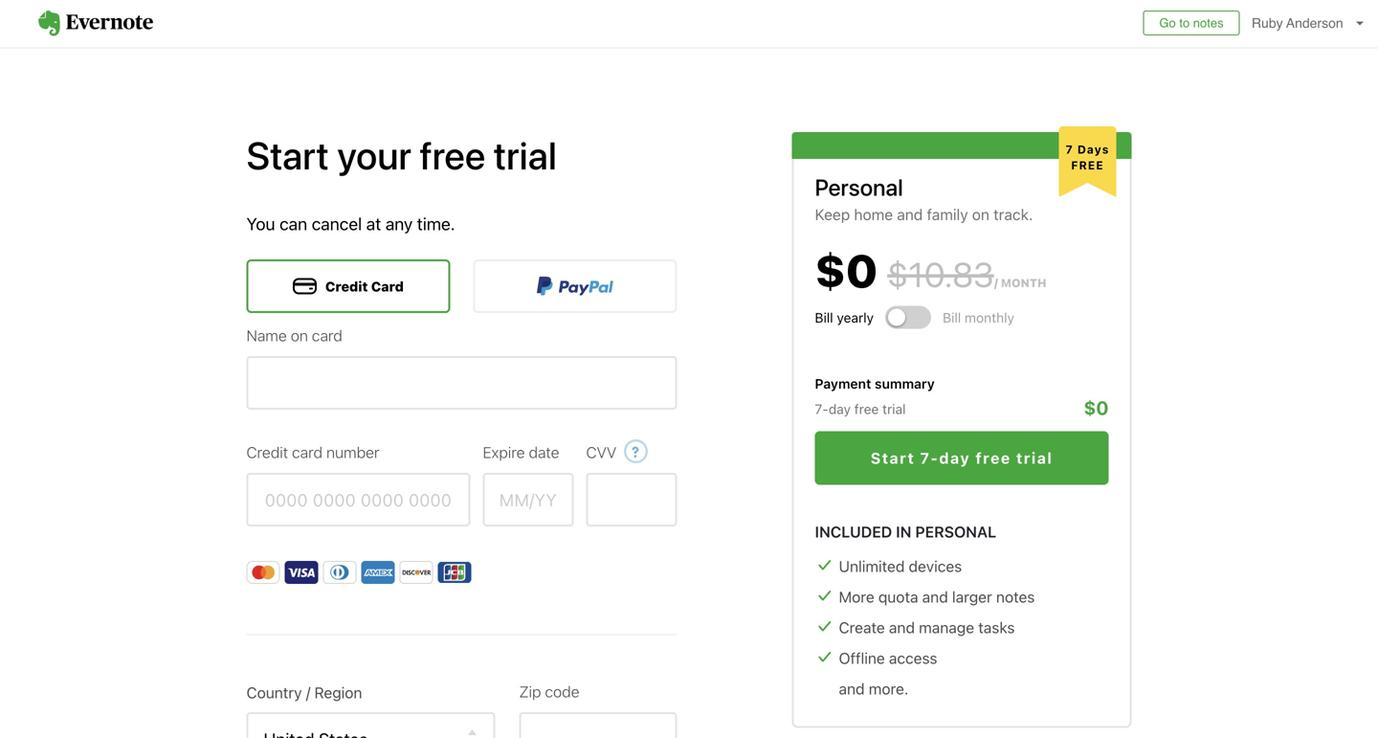 Task type: describe. For each thing, give the bounding box(es) containing it.
bill yearly
[[815, 310, 874, 325]]

7-day free trial
[[815, 401, 906, 417]]

create
[[839, 619, 886, 637]]

monthly
[[965, 310, 1015, 325]]

expire date
[[483, 443, 560, 461]]

personal inside personal keep home and family on track.
[[815, 174, 904, 201]]

payment
[[815, 376, 872, 392]]

included
[[815, 523, 893, 541]]

keep
[[815, 205, 851, 224]]

ruby anderson
[[1252, 15, 1344, 31]]

time.
[[417, 214, 455, 234]]

start 7-day free trial
[[871, 449, 1054, 467]]

cvv
[[587, 443, 617, 461]]

discover image
[[400, 561, 433, 584]]

evernote link
[[19, 0, 172, 47]]

country / region
[[247, 684, 362, 702]]

bill monthly
[[943, 310, 1015, 325]]

notes inside go to notes link
[[1194, 16, 1224, 30]]

card
[[371, 278, 404, 294]]

paypal image
[[537, 277, 614, 296]]

tasks
[[979, 619, 1016, 637]]

trial for start your free trial
[[494, 133, 557, 178]]

Expire date text field
[[483, 473, 574, 527]]

offline access
[[839, 649, 938, 667]]

trial for 7-day free trial
[[883, 401, 906, 417]]

zip
[[520, 683, 541, 701]]

/ inside the $0 $10.83 / month
[[995, 276, 999, 290]]

at
[[367, 214, 381, 234]]

0 vertical spatial day
[[829, 401, 851, 417]]

expire
[[483, 443, 525, 461]]

family
[[927, 205, 969, 224]]

7- inside button
[[921, 449, 940, 467]]

and down quota
[[890, 619, 915, 637]]

devices
[[909, 557, 963, 576]]

more
[[839, 588, 875, 606]]

on inside personal keep home and family on track.
[[973, 205, 990, 224]]

$0 $10.83 / month
[[815, 243, 1047, 297]]

creditcard image
[[293, 278, 317, 294]]

unlimited devices
[[839, 557, 963, 576]]

Credit card number text field
[[247, 473, 471, 527]]

0 horizontal spatial 7-
[[815, 401, 829, 417]]

free for your
[[420, 133, 486, 178]]

free for day
[[855, 401, 879, 417]]

free
[[1072, 158, 1105, 172]]

evernote image
[[19, 11, 172, 36]]

question mark image
[[625, 435, 649, 468]]

0 horizontal spatial /
[[306, 684, 311, 702]]

larger
[[953, 588, 993, 606]]

0 vertical spatial card
[[312, 326, 343, 345]]

name
[[247, 326, 287, 345]]

to
[[1180, 16, 1190, 30]]

zip code
[[520, 683, 580, 701]]

start 7-day free trial button
[[815, 431, 1109, 485]]

diner's club image
[[323, 561, 357, 584]]

unlimited
[[839, 557, 905, 576]]

CVV text field
[[587, 473, 678, 527]]

track.
[[994, 205, 1034, 224]]

month
[[1002, 276, 1047, 290]]

payment summary
[[815, 376, 935, 392]]

free inside button
[[976, 449, 1012, 467]]

7
[[1066, 143, 1074, 156]]

home
[[855, 205, 894, 224]]

credit card number
[[247, 443, 380, 461]]

american express image
[[362, 561, 395, 584]]

visa image
[[285, 561, 318, 584]]



Task type: vqa. For each thing, say whether or not it's contained in the screenshot.
Notebooks
no



Task type: locate. For each thing, give the bounding box(es) containing it.
region
[[315, 684, 362, 702]]

7- down payment
[[815, 401, 829, 417]]

$0 for $0 $10.83 / month
[[815, 243, 878, 297]]

$0 for $0
[[1085, 396, 1109, 419]]

0 horizontal spatial trial
[[494, 133, 557, 178]]

and more.
[[839, 680, 909, 698]]

day down payment
[[829, 401, 851, 417]]

and inside personal keep home and family on track.
[[898, 205, 923, 224]]

1 horizontal spatial /
[[995, 276, 999, 290]]

start
[[247, 133, 329, 178], [871, 449, 916, 467]]

bill for bill yearly
[[815, 310, 834, 325]]

0 horizontal spatial credit
[[247, 443, 288, 461]]

bill left monthly at the top right
[[943, 310, 962, 325]]

free
[[420, 133, 486, 178], [855, 401, 879, 417], [976, 449, 1012, 467]]

more quota and larger notes
[[839, 588, 1036, 606]]

any
[[386, 214, 413, 234]]

1 vertical spatial start
[[871, 449, 916, 467]]

in
[[897, 523, 912, 541]]

0 horizontal spatial notes
[[997, 588, 1036, 606]]

on left track.
[[973, 205, 990, 224]]

0 vertical spatial 7-
[[815, 401, 829, 417]]

trial inside button
[[1017, 449, 1054, 467]]

0 vertical spatial $0
[[815, 243, 878, 297]]

master card image
[[247, 561, 280, 584]]

0 vertical spatial on
[[973, 205, 990, 224]]

start inside button
[[871, 449, 916, 467]]

1 vertical spatial day
[[940, 449, 971, 467]]

/ left month
[[995, 276, 999, 290]]

credit for credit card number
[[247, 443, 288, 461]]

/
[[995, 276, 999, 290], [306, 684, 311, 702]]

2 vertical spatial free
[[976, 449, 1012, 467]]

code
[[545, 683, 580, 701]]

notes up the tasks
[[997, 588, 1036, 606]]

1 horizontal spatial bill
[[943, 310, 962, 325]]

credit left number
[[247, 443, 288, 461]]

personal
[[815, 174, 904, 201], [916, 523, 997, 541]]

0 horizontal spatial free
[[420, 133, 486, 178]]

bill left yearly on the right top of page
[[815, 310, 834, 325]]

bill for bill monthly
[[943, 310, 962, 325]]

ruby
[[1252, 15, 1284, 31]]

credit left card
[[326, 278, 368, 294]]

included in personal
[[815, 523, 997, 541]]

day
[[829, 401, 851, 417], [940, 449, 971, 467]]

on right name on the left
[[291, 326, 308, 345]]

1 bill from the left
[[815, 310, 834, 325]]

1 horizontal spatial credit
[[326, 278, 368, 294]]

$10.83
[[888, 254, 995, 294]]

yearly
[[837, 310, 874, 325]]

$0
[[815, 243, 878, 297], [1085, 396, 1109, 419]]

1 horizontal spatial day
[[940, 449, 971, 467]]

and
[[898, 205, 923, 224], [923, 588, 949, 606], [890, 619, 915, 637], [839, 680, 865, 698]]

go to notes
[[1160, 16, 1224, 30]]

date
[[529, 443, 560, 461]]

day inside button
[[940, 449, 971, 467]]

1 vertical spatial trial
[[883, 401, 906, 417]]

summary
[[875, 376, 935, 392]]

1 horizontal spatial free
[[855, 401, 879, 417]]

credit card
[[326, 278, 404, 294]]

1 horizontal spatial $0
[[1085, 396, 1109, 419]]

0 vertical spatial /
[[995, 276, 999, 290]]

start your free trial
[[247, 133, 557, 178]]

0 vertical spatial personal
[[815, 174, 904, 201]]

1 horizontal spatial notes
[[1194, 16, 1224, 30]]

you
[[247, 214, 275, 234]]

0 vertical spatial free
[[420, 133, 486, 178]]

0 horizontal spatial start
[[247, 133, 329, 178]]

go to notes link
[[1144, 11, 1241, 35]]

start up can
[[247, 133, 329, 178]]

1 horizontal spatial 7-
[[921, 449, 940, 467]]

you can cancel at any time.
[[247, 214, 455, 234]]

0 vertical spatial start
[[247, 133, 329, 178]]

personal up the home
[[815, 174, 904, 201]]

0 horizontal spatial day
[[829, 401, 851, 417]]

japan credit bureau image
[[438, 561, 472, 584]]

1 horizontal spatial on
[[973, 205, 990, 224]]

and down offline
[[839, 680, 865, 698]]

start for start 7-day free trial
[[871, 449, 916, 467]]

1 horizontal spatial start
[[871, 449, 916, 467]]

1 vertical spatial notes
[[997, 588, 1036, 606]]

2 vertical spatial trial
[[1017, 449, 1054, 467]]

0 vertical spatial notes
[[1194, 16, 1224, 30]]

Zip code text field
[[520, 712, 678, 738]]

7- up included in personal
[[921, 449, 940, 467]]

1 vertical spatial /
[[306, 684, 311, 702]]

start for start your free trial
[[247, 133, 329, 178]]

1 vertical spatial $0
[[1085, 396, 1109, 419]]

go
[[1160, 16, 1177, 30]]

number
[[327, 443, 380, 461]]

1 vertical spatial 7-
[[921, 449, 940, 467]]

your
[[337, 133, 412, 178]]

1 vertical spatial on
[[291, 326, 308, 345]]

1 vertical spatial card
[[292, 443, 323, 461]]

2 horizontal spatial trial
[[1017, 449, 1054, 467]]

and down devices
[[923, 588, 949, 606]]

7-
[[815, 401, 829, 417], [921, 449, 940, 467]]

country
[[247, 684, 302, 702]]

trial
[[494, 133, 557, 178], [883, 401, 906, 417], [1017, 449, 1054, 467]]

1 vertical spatial free
[[855, 401, 879, 417]]

2 horizontal spatial free
[[976, 449, 1012, 467]]

card
[[312, 326, 343, 345], [292, 443, 323, 461]]

and right the home
[[898, 205, 923, 224]]

personal up devices
[[916, 523, 997, 541]]

7 days free
[[1066, 143, 1110, 172]]

Name on card text field
[[247, 356, 678, 410]]

1 horizontal spatial personal
[[916, 523, 997, 541]]

notes right to
[[1194, 16, 1224, 30]]

0 horizontal spatial personal
[[815, 174, 904, 201]]

name on card
[[247, 326, 343, 345]]

1 horizontal spatial trial
[[883, 401, 906, 417]]

manage
[[919, 619, 975, 637]]

ruby anderson link
[[1248, 0, 1379, 47]]

0 horizontal spatial bill
[[815, 310, 834, 325]]

cancel
[[312, 214, 362, 234]]

2 bill from the left
[[943, 310, 962, 325]]

credit for credit card
[[326, 278, 368, 294]]

can
[[280, 214, 307, 234]]

on
[[973, 205, 990, 224], [291, 326, 308, 345]]

notes
[[1194, 16, 1224, 30], [997, 588, 1036, 606]]

1 vertical spatial personal
[[916, 523, 997, 541]]

card down creditcard image
[[312, 326, 343, 345]]

day up included in personal
[[940, 449, 971, 467]]

quota
[[879, 588, 919, 606]]

0 vertical spatial credit
[[326, 278, 368, 294]]

offline
[[839, 649, 886, 667]]

0 horizontal spatial $0
[[815, 243, 878, 297]]

more.
[[869, 680, 909, 698]]

/ left region
[[306, 684, 311, 702]]

days
[[1078, 143, 1110, 156]]

access
[[890, 649, 938, 667]]

bill
[[815, 310, 834, 325], [943, 310, 962, 325]]

credit
[[326, 278, 368, 294], [247, 443, 288, 461]]

create and manage tasks
[[839, 619, 1016, 637]]

1 vertical spatial credit
[[247, 443, 288, 461]]

card left number
[[292, 443, 323, 461]]

personal keep home and family on track.
[[815, 174, 1034, 224]]

0 horizontal spatial on
[[291, 326, 308, 345]]

start down 7-day free trial
[[871, 449, 916, 467]]

anderson
[[1287, 15, 1344, 31]]

0 vertical spatial trial
[[494, 133, 557, 178]]



